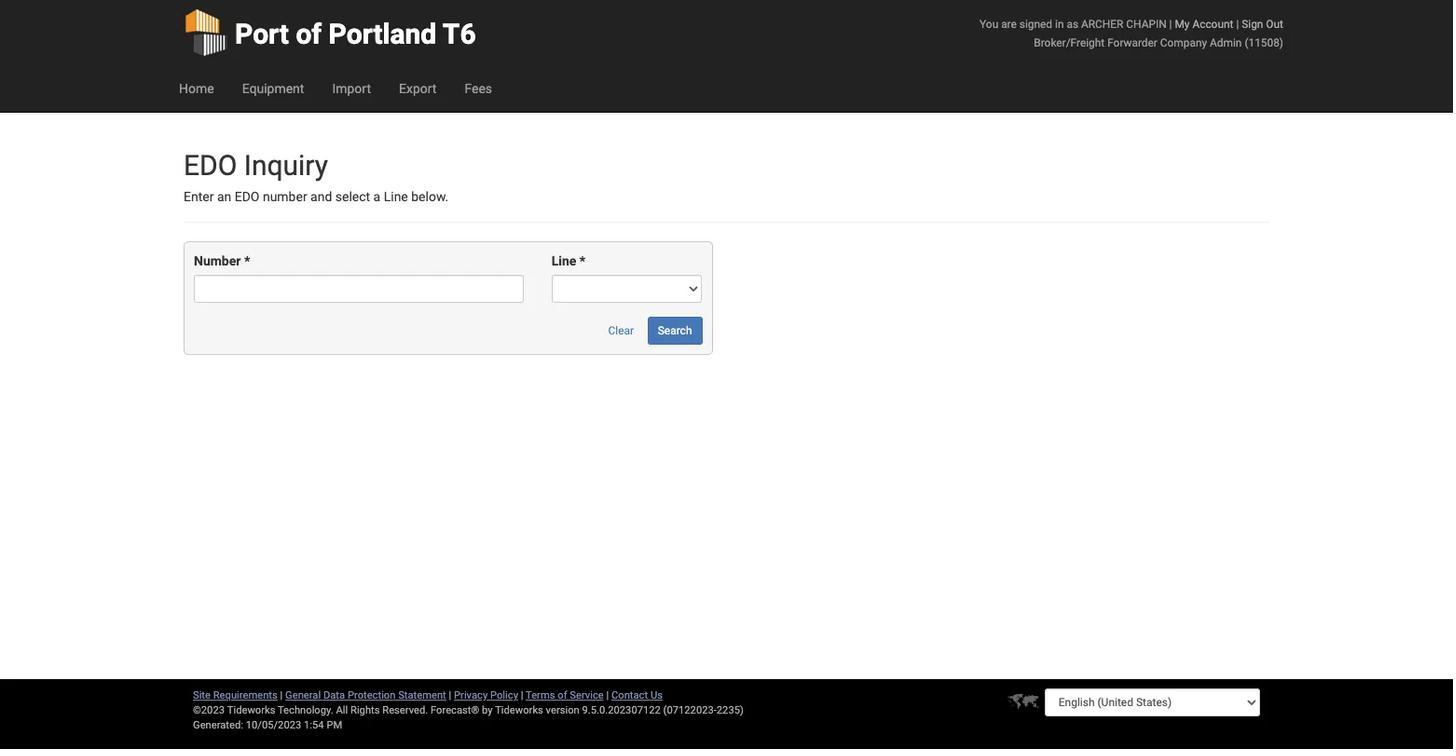 Task type: describe. For each thing, give the bounding box(es) containing it.
forecast®
[[431, 705, 479, 717]]

1:54
[[304, 720, 324, 732]]

forwarder
[[1107, 36, 1157, 49]]

enter
[[184, 189, 214, 204]]

* for line *
[[580, 254, 585, 269]]

generated:
[[193, 720, 243, 732]]

| left "my"
[[1169, 18, 1172, 31]]

you are signed in as archer chapin | my account | sign out broker/freight forwarder company admin (11508)
[[980, 18, 1283, 49]]

fees button
[[451, 65, 506, 112]]

equipment button
[[228, 65, 318, 112]]

sign
[[1242, 18, 1263, 31]]

export button
[[385, 65, 451, 112]]

inquiry
[[244, 149, 328, 182]]

Number * text field
[[194, 275, 523, 303]]

by
[[482, 705, 493, 717]]

contact
[[611, 690, 648, 702]]

1 horizontal spatial line
[[551, 254, 576, 269]]

an
[[217, 189, 231, 204]]

2235)
[[717, 705, 744, 717]]

all
[[336, 705, 348, 717]]

chapin
[[1126, 18, 1167, 31]]

equipment
[[242, 81, 304, 96]]

home
[[179, 81, 214, 96]]

import button
[[318, 65, 385, 112]]

data
[[323, 690, 345, 702]]

(11508)
[[1245, 36, 1283, 49]]

(07122023-
[[663, 705, 717, 717]]

general data protection statement link
[[285, 690, 446, 702]]

clear button
[[598, 317, 644, 345]]

1 vertical spatial edo
[[235, 189, 260, 204]]

0 vertical spatial edo
[[184, 149, 237, 182]]

number
[[263, 189, 307, 204]]

0 horizontal spatial of
[[296, 18, 322, 50]]

terms of service link
[[526, 690, 604, 702]]

tideworks
[[495, 705, 543, 717]]

us
[[650, 690, 663, 702]]

line *
[[551, 254, 585, 269]]

a
[[373, 189, 380, 204]]

| left 'general'
[[280, 690, 283, 702]]



Task type: locate. For each thing, give the bounding box(es) containing it.
fees
[[465, 81, 492, 96]]

export
[[399, 81, 437, 96]]

select
[[335, 189, 370, 204]]

policy
[[490, 690, 518, 702]]

* for number *
[[244, 254, 250, 269]]

broker/freight
[[1034, 36, 1105, 49]]

version
[[546, 705, 579, 717]]

edo
[[184, 149, 237, 182], [235, 189, 260, 204]]

sign out link
[[1242, 18, 1283, 31]]

pm
[[327, 720, 342, 732]]

edo up enter
[[184, 149, 237, 182]]

as
[[1067, 18, 1078, 31]]

my account link
[[1175, 18, 1233, 31]]

of right port
[[296, 18, 322, 50]]

2 * from the left
[[580, 254, 585, 269]]

| up the tideworks
[[521, 690, 523, 702]]

protection
[[348, 690, 396, 702]]

| left 'sign'
[[1236, 18, 1239, 31]]

reserved.
[[382, 705, 428, 717]]

archer
[[1081, 18, 1123, 31]]

t6
[[443, 18, 476, 50]]

requirements
[[213, 690, 278, 702]]

signed
[[1019, 18, 1052, 31]]

privacy policy link
[[454, 690, 518, 702]]

|
[[1169, 18, 1172, 31], [1236, 18, 1239, 31], [280, 690, 283, 702], [449, 690, 451, 702], [521, 690, 523, 702], [606, 690, 609, 702]]

you
[[980, 18, 998, 31]]

service
[[570, 690, 604, 702]]

1 vertical spatial line
[[551, 254, 576, 269]]

| up forecast® at the left of page
[[449, 690, 451, 702]]

technology.
[[278, 705, 333, 717]]

import
[[332, 81, 371, 96]]

0 vertical spatial line
[[384, 189, 408, 204]]

site
[[193, 690, 211, 702]]

site requirements link
[[193, 690, 278, 702]]

1 vertical spatial of
[[558, 690, 567, 702]]

are
[[1001, 18, 1017, 31]]

site requirements | general data protection statement | privacy policy | terms of service | contact us ©2023 tideworks technology. all rights reserved. forecast® by tideworks version 9.5.0.202307122 (07122023-2235) generated: 10/05/2023 1:54 pm
[[193, 690, 744, 732]]

account
[[1192, 18, 1233, 31]]

0 vertical spatial of
[[296, 18, 322, 50]]

contact us link
[[611, 690, 663, 702]]

line
[[384, 189, 408, 204], [551, 254, 576, 269]]

of up version
[[558, 690, 567, 702]]

port of portland t6 link
[[184, 0, 476, 65]]

| up the 9.5.0.202307122
[[606, 690, 609, 702]]

1 horizontal spatial of
[[558, 690, 567, 702]]

port
[[235, 18, 289, 50]]

statement
[[398, 690, 446, 702]]

search
[[658, 325, 692, 338]]

of
[[296, 18, 322, 50], [558, 690, 567, 702]]

admin
[[1210, 36, 1242, 49]]

©2023 tideworks
[[193, 705, 275, 717]]

9.5.0.202307122
[[582, 705, 661, 717]]

line inside edo inquiry enter an edo number and select a line below.
[[384, 189, 408, 204]]

*
[[244, 254, 250, 269], [580, 254, 585, 269]]

rights
[[350, 705, 380, 717]]

portland
[[329, 18, 436, 50]]

below.
[[411, 189, 449, 204]]

my
[[1175, 18, 1190, 31]]

search button
[[647, 317, 702, 345]]

general
[[285, 690, 321, 702]]

of inside the site requirements | general data protection statement | privacy policy | terms of service | contact us ©2023 tideworks technology. all rights reserved. forecast® by tideworks version 9.5.0.202307122 (07122023-2235) generated: 10/05/2023 1:54 pm
[[558, 690, 567, 702]]

terms
[[526, 690, 555, 702]]

privacy
[[454, 690, 488, 702]]

10/05/2023
[[246, 720, 301, 732]]

and
[[310, 189, 332, 204]]

clear
[[608, 325, 634, 338]]

edo inquiry enter an edo number and select a line below.
[[184, 149, 449, 204]]

port of portland t6
[[235, 18, 476, 50]]

1 horizontal spatial *
[[580, 254, 585, 269]]

number
[[194, 254, 241, 269]]

out
[[1266, 18, 1283, 31]]

1 * from the left
[[244, 254, 250, 269]]

home button
[[165, 65, 228, 112]]

0 horizontal spatial line
[[384, 189, 408, 204]]

0 horizontal spatial *
[[244, 254, 250, 269]]

company
[[1160, 36, 1207, 49]]

in
[[1055, 18, 1064, 31]]

edo right "an"
[[235, 189, 260, 204]]

number *
[[194, 254, 250, 269]]



Task type: vqa. For each thing, say whether or not it's contained in the screenshot.
currently
no



